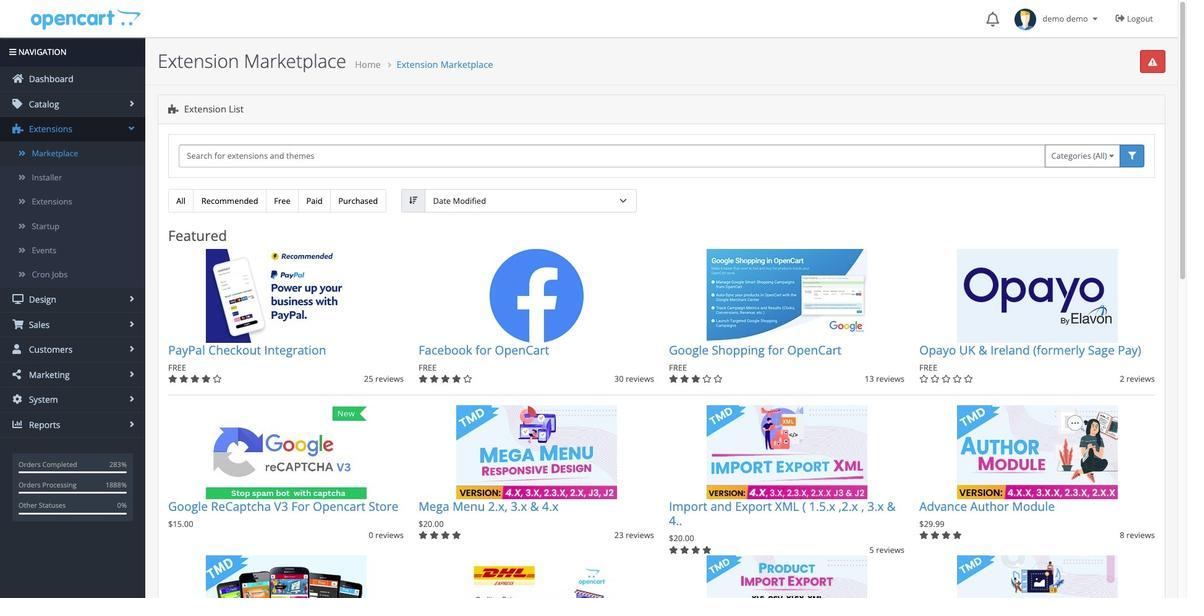 Task type: describe. For each thing, give the bounding box(es) containing it.
tmd product  import  export multilanguage ( 2.x .. image
[[706, 556, 867, 599]]

uk
[[959, 342, 976, 359]]

opencart inside google shopping for opencart free
[[787, 342, 842, 359]]

23
[[615, 530, 624, 541]]

import and export xml ( 1.5.x ,2.x , 3.x & 4.. link
[[669, 498, 896, 529]]

marketplace link
[[0, 142, 145, 166]]

orders for orders processing
[[19, 481, 41, 490]]

ireland
[[991, 342, 1030, 359]]

import and export xml ( 1.5.x ,2.x , 3.x & 4.. image
[[706, 405, 867, 499]]

5
[[870, 545, 874, 556]]

shopping cart image
[[12, 320, 23, 329]]

catalog
[[27, 98, 59, 110]]

(formerly
[[1033, 342, 1085, 359]]

processing
[[42, 481, 77, 490]]

mega menu 2.x, 3.x & 4.x $20.00
[[419, 498, 559, 530]]

menu
[[453, 498, 485, 515]]

mega
[[419, 498, 450, 515]]

0%
[[117, 501, 127, 510]]

& inside import and export xml ( 1.5.x ,2.x , 3.x & 4.. $20.00
[[887, 498, 896, 515]]

google shopping for opencart image
[[706, 249, 867, 343]]

opencart inside facebook for opencart free
[[495, 342, 549, 359]]

reviews for paypal checkout integration
[[375, 374, 404, 385]]

logout link
[[1107, 0, 1166, 37]]

$15.00
[[168, 519, 193, 530]]

paid
[[306, 195, 323, 206]]

pay)
[[1118, 342, 1142, 359]]

orders processing
[[19, 481, 77, 490]]

other
[[19, 501, 37, 510]]

0 horizontal spatial marketplace
[[32, 148, 78, 159]]

v3
[[274, 498, 288, 515]]

for
[[291, 498, 310, 515]]

shopping
[[712, 342, 765, 359]]

advance author module $29.99
[[920, 498, 1055, 530]]

cron jobs link
[[0, 263, 145, 287]]

cron
[[32, 269, 50, 280]]

sort amount down image
[[409, 197, 417, 205]]

startup link
[[0, 214, 145, 239]]

8 reviews
[[1120, 530, 1155, 541]]

google recaptcha v3 for opencart store link
[[168, 498, 399, 515]]

home
[[355, 58, 381, 70]]

mega menu 2.x, 3.x & 4.x image
[[456, 405, 617, 499]]

google for shopping
[[669, 342, 709, 359]]

marketing link
[[0, 363, 145, 387]]

demo demo
[[1036, 13, 1090, 24]]

paypal checkout integration free
[[168, 342, 326, 374]]

0
[[369, 530, 373, 541]]

system
[[27, 394, 58, 406]]

google shopping for opencart link
[[669, 342, 842, 359]]

& inside mega menu 2.x, 3.x & 4.x $20.00
[[530, 498, 539, 515]]

extension right home link
[[397, 58, 438, 70]]

jobs
[[52, 269, 68, 280]]

all link
[[168, 189, 194, 212]]

opayo uk & ireland (formerly sage pay) image
[[957, 249, 1118, 343]]

extension list
[[182, 103, 244, 115]]

design
[[27, 294, 56, 306]]

and
[[711, 498, 732, 515]]

reviews for import and export xml ( 1.5.x ,2.x , 3.x & 4..
[[876, 545, 905, 556]]

user image
[[12, 345, 23, 355]]

2.x,
[[488, 498, 508, 515]]

extension left list
[[184, 103, 226, 115]]

purchased link
[[330, 189, 386, 212]]

paypal checkout integration image
[[206, 249, 366, 343]]

mega menu 2.x, 3.x & 4.x link
[[419, 498, 559, 515]]

installer link
[[0, 166, 145, 190]]

3.x inside mega menu 2.x, 3.x & 4.x $20.00
[[511, 498, 527, 515]]

cog image
[[12, 395, 23, 405]]

home link
[[355, 58, 381, 70]]

extension marketplace link
[[397, 58, 493, 70]]

share alt image
[[12, 370, 23, 380]]

facebook
[[419, 342, 472, 359]]

google recaptcha v3 for opencart store $15.00 0 reviews
[[168, 498, 404, 541]]

reviews for mega menu 2.x, 3.x & 4.x
[[626, 530, 654, 541]]

sales
[[27, 319, 50, 331]]

other statuses
[[19, 501, 66, 510]]

2
[[1120, 374, 1125, 385]]

purchased
[[338, 195, 378, 206]]

catalog link
[[0, 92, 145, 116]]

dashboard
[[27, 73, 74, 85]]

bell image
[[986, 12, 999, 27]]

25
[[364, 374, 373, 385]]

latest mobile theme image
[[206, 556, 366, 599]]

reviews for advance author module
[[1127, 530, 1155, 541]]

bars image
[[9, 48, 16, 56]]

(
[[802, 498, 806, 515]]

0 horizontal spatial extension marketplace
[[158, 48, 347, 74]]

advance author module link
[[920, 498, 1055, 515]]

for inside google shopping for opencart free
[[768, 342, 784, 359]]

25 reviews
[[364, 374, 404, 385]]

module
[[1012, 498, 1055, 515]]

export
[[735, 498, 772, 515]]

navigation
[[16, 46, 66, 58]]

list
[[229, 103, 244, 115]]

featured
[[168, 226, 227, 245]]

home image
[[12, 74, 23, 84]]

xml
[[775, 498, 799, 515]]

1 demo from the left
[[1043, 13, 1064, 24]]

logout
[[1127, 13, 1153, 24]]

tag image
[[12, 99, 23, 109]]

$20.00 inside import and export xml ( 1.5.x ,2.x , 3.x & 4.. $20.00
[[669, 533, 694, 544]]

checkout
[[208, 342, 261, 359]]

caret down image
[[1109, 152, 1114, 160]]

facebook for opencart free
[[419, 342, 549, 374]]

chart bar image
[[12, 420, 23, 430]]

free inside opayo uk & ireland (formerly sage pay) free
[[920, 363, 938, 374]]

facebook for opencart image
[[456, 249, 617, 343]]

all
[[176, 195, 186, 206]]

demo demo link
[[1009, 0, 1107, 37]]

author
[[970, 498, 1009, 515]]

1 extensions link from the top
[[0, 117, 145, 142]]

(all)
[[1093, 150, 1107, 162]]



Task type: vqa. For each thing, say whether or not it's contained in the screenshot.


Task type: locate. For each thing, give the bounding box(es) containing it.
for
[[475, 342, 492, 359], [768, 342, 784, 359]]

for inside facebook for opencart free
[[475, 342, 492, 359]]

opencart
[[313, 498, 366, 515]]

cron jobs
[[32, 269, 68, 280]]

1 vertical spatial extensions link
[[0, 190, 145, 214]]

demo
[[1043, 13, 1064, 24], [1067, 13, 1088, 24]]

1 horizontal spatial opencart
[[787, 342, 842, 359]]

sage
[[1088, 342, 1115, 359]]

3.x right 2.x,
[[511, 498, 527, 515]]

dashboard link
[[0, 67, 145, 91]]

4 free from the left
[[920, 363, 938, 374]]

8
[[1120, 530, 1125, 541]]

marketplace
[[244, 48, 347, 74], [441, 58, 493, 70], [32, 148, 78, 159]]

0 vertical spatial extensions
[[27, 123, 72, 135]]

reviews right 8
[[1127, 530, 1155, 541]]

2 free from the left
[[419, 363, 437, 374]]

2 for from the left
[[768, 342, 784, 359]]

1 orders from the top
[[19, 460, 41, 469]]

1 vertical spatial extensions
[[32, 196, 72, 207]]

dhl express shipping image
[[456, 556, 617, 599]]

5 reviews
[[870, 545, 905, 556]]

reviews right '0'
[[375, 530, 404, 541]]

opayo
[[920, 342, 956, 359]]

13
[[865, 374, 874, 385]]

for right the shopping
[[768, 342, 784, 359]]

2 horizontal spatial marketplace
[[441, 58, 493, 70]]

puzzle piece image
[[12, 124, 23, 134]]

free
[[274, 195, 291, 206]]

1 for from the left
[[475, 342, 492, 359]]

google inside google recaptcha v3 for opencart store $15.00 0 reviews
[[168, 498, 208, 515]]

star image
[[168, 376, 177, 384], [179, 376, 188, 384], [202, 376, 211, 384], [419, 376, 428, 384], [430, 376, 439, 384], [463, 376, 472, 384], [714, 376, 723, 384], [931, 376, 940, 384], [953, 376, 962, 384], [430, 532, 439, 540], [953, 532, 962, 540], [669, 546, 678, 554]]

integration
[[264, 342, 326, 359]]

signature hash does not match! image
[[1148, 58, 1157, 66]]

google left the shopping
[[669, 342, 709, 359]]

recommended link
[[193, 189, 266, 212]]

startup
[[32, 220, 60, 232]]

paypal checkout integration link
[[168, 342, 326, 359]]

& inside opayo uk & ireland (formerly sage pay) free
[[979, 342, 988, 359]]

system link
[[0, 388, 145, 412]]

3.x right ,
[[868, 498, 884, 515]]

demo left caret down icon
[[1067, 13, 1088, 24]]

google shopping for opencart free
[[669, 342, 842, 374]]

3.x inside import and export xml ( 1.5.x ,2.x , 3.x & 4.. $20.00
[[868, 498, 884, 515]]

demo demo image
[[1015, 9, 1036, 30]]

extensions link
[[0, 117, 145, 142], [0, 190, 145, 214]]

recommended
[[201, 195, 258, 206]]

subcategory image module image
[[957, 556, 1118, 599]]

3 free from the left
[[669, 363, 687, 374]]

caret down image
[[1090, 15, 1100, 23]]

extension marketplace
[[158, 48, 347, 74], [397, 58, 493, 70]]

1 opencart from the left
[[495, 342, 549, 359]]

2 3.x from the left
[[868, 498, 884, 515]]

reviews for google shopping for opencart
[[876, 374, 905, 385]]

1 3.x from the left
[[511, 498, 527, 515]]

extensions down installer
[[32, 196, 72, 207]]

opencart image
[[29, 7, 141, 30]]

installer
[[32, 172, 62, 183]]

30
[[615, 374, 624, 385]]

1.5.x
[[809, 498, 836, 515]]

paypal
[[168, 342, 205, 359]]

reports link
[[0, 413, 145, 438]]

1 horizontal spatial &
[[887, 498, 896, 515]]

1888%
[[106, 481, 127, 490]]

filter image
[[1128, 152, 1136, 160]]

events
[[32, 245, 56, 256]]

extension up 'extension list'
[[158, 48, 239, 74]]

desktop image
[[12, 294, 23, 304]]

design link
[[0, 288, 145, 312]]

reviews right 30
[[626, 374, 654, 385]]

283%
[[109, 460, 127, 469]]

0 vertical spatial orders
[[19, 460, 41, 469]]

2 horizontal spatial &
[[979, 342, 988, 359]]

Search for extensions and themes text field
[[179, 144, 1046, 168]]

reviews for facebook for opencart
[[626, 374, 654, 385]]

& left 4.x
[[530, 498, 539, 515]]

,2.x
[[839, 498, 858, 515]]

for right "facebook"
[[475, 342, 492, 359]]

& right ,
[[887, 498, 896, 515]]

0 horizontal spatial google
[[168, 498, 208, 515]]

customers link
[[0, 338, 145, 362]]

23 reviews
[[615, 530, 654, 541]]

&
[[979, 342, 988, 359], [530, 498, 539, 515], [887, 498, 896, 515]]

0 vertical spatial extensions link
[[0, 117, 145, 142]]

orders up other
[[19, 481, 41, 490]]

reviews right 23
[[626, 530, 654, 541]]

opayo uk & ireland (formerly sage pay) link
[[920, 342, 1142, 359]]

free inside google shopping for opencart free
[[669, 363, 687, 374]]

reviews right 25
[[375, 374, 404, 385]]

2 reviews
[[1120, 374, 1155, 385]]

orders completed
[[19, 460, 77, 469]]

1 vertical spatial google
[[168, 498, 208, 515]]

reviews right 5
[[876, 545, 905, 556]]

1 horizontal spatial extension marketplace
[[397, 58, 493, 70]]

free link
[[266, 189, 299, 212]]

2 demo from the left
[[1067, 13, 1088, 24]]

sign out alt image
[[1116, 14, 1125, 23]]

1 horizontal spatial marketplace
[[244, 48, 347, 74]]

0 horizontal spatial &
[[530, 498, 539, 515]]

google
[[669, 342, 709, 359], [168, 498, 208, 515]]

puzzle piece image
[[168, 105, 179, 114]]

import and export xml ( 1.5.x ,2.x , 3.x & 4.. $20.00
[[669, 498, 896, 544]]

statuses
[[39, 501, 66, 510]]

orders
[[19, 460, 41, 469], [19, 481, 41, 490]]

1 horizontal spatial google
[[669, 342, 709, 359]]

0 vertical spatial $20.00
[[419, 519, 444, 530]]

reviews for opayo uk & ireland (formerly sage pay)
[[1127, 374, 1155, 385]]

$20.00 inside mega menu 2.x, 3.x & 4.x $20.00
[[419, 519, 444, 530]]

1 horizontal spatial 3.x
[[868, 498, 884, 515]]

0 horizontal spatial $20.00
[[419, 519, 444, 530]]

recaptcha
[[211, 498, 271, 515]]

reports
[[27, 419, 60, 431]]

google inside google shopping for opencart free
[[669, 342, 709, 359]]

free
[[168, 363, 186, 374], [419, 363, 437, 374], [669, 363, 687, 374], [920, 363, 938, 374]]

marketing
[[27, 369, 70, 381]]

2 opencart from the left
[[787, 342, 842, 359]]

30 reviews
[[615, 374, 654, 385]]

free inside facebook for opencart free
[[419, 363, 437, 374]]

categories (all)
[[1052, 150, 1109, 162]]

$29.99
[[920, 519, 945, 530]]

paid link
[[298, 189, 331, 212]]

google up "$15.00"
[[168, 498, 208, 515]]

0 horizontal spatial demo
[[1043, 13, 1064, 24]]

1 horizontal spatial for
[[768, 342, 784, 359]]

1 horizontal spatial $20.00
[[669, 533, 694, 544]]

categories
[[1052, 150, 1091, 162]]

demo right demo demo 'icon'
[[1043, 13, 1064, 24]]

google for recaptcha
[[168, 498, 208, 515]]

orders for orders completed
[[19, 460, 41, 469]]

1 vertical spatial orders
[[19, 481, 41, 490]]

$20.00 down 4..
[[669, 533, 694, 544]]

& right uk
[[979, 342, 988, 359]]

,
[[861, 498, 864, 515]]

2 orders from the top
[[19, 481, 41, 490]]

reviews right 2
[[1127, 374, 1155, 385]]

advance author module image
[[957, 405, 1118, 499]]

1 vertical spatial $20.00
[[669, 533, 694, 544]]

opencart
[[495, 342, 549, 359], [787, 342, 842, 359]]

2 extensions link from the top
[[0, 190, 145, 214]]

reviews inside google recaptcha v3 for opencart store $15.00 0 reviews
[[375, 530, 404, 541]]

extensions down catalog
[[27, 123, 72, 135]]

0 vertical spatial google
[[669, 342, 709, 359]]

reviews right the 13
[[876, 374, 905, 385]]

1 free from the left
[[168, 363, 186, 374]]

free inside paypal checkout integration free
[[168, 363, 186, 374]]

orders up orders processing
[[19, 460, 41, 469]]

0 horizontal spatial 3.x
[[511, 498, 527, 515]]

0 horizontal spatial opencart
[[495, 342, 549, 359]]

events link
[[0, 239, 145, 263]]

4.x
[[542, 498, 559, 515]]

extensions link down catalog link
[[0, 117, 145, 142]]

advance
[[920, 498, 967, 515]]

$20.00 down mega on the left of the page
[[419, 519, 444, 530]]

opayo uk & ireland (formerly sage pay) free
[[920, 342, 1142, 374]]

categories (all) button
[[1045, 144, 1121, 168]]

sales link
[[0, 313, 145, 337]]

1 horizontal spatial demo
[[1067, 13, 1088, 24]]

star image
[[190, 376, 200, 384], [213, 376, 222, 384], [441, 376, 450, 384], [452, 376, 461, 384], [669, 376, 678, 384], [680, 376, 689, 384], [691, 376, 700, 384], [703, 376, 712, 384], [920, 376, 929, 384], [942, 376, 951, 384], [964, 376, 973, 384], [419, 532, 428, 540], [441, 532, 450, 540], [452, 532, 461, 540], [920, 532, 929, 540], [931, 532, 940, 540], [942, 532, 951, 540], [680, 546, 689, 554], [691, 546, 700, 554], [703, 546, 712, 554]]

extensions link down installer
[[0, 190, 145, 214]]

completed
[[42, 460, 77, 469]]

4..
[[669, 513, 682, 529]]

google recaptcha v3 for opencart store image
[[206, 405, 366, 499]]

extension
[[158, 48, 239, 74], [397, 58, 438, 70], [184, 103, 226, 115]]

facebook for opencart link
[[419, 342, 549, 359]]

0 horizontal spatial for
[[475, 342, 492, 359]]



